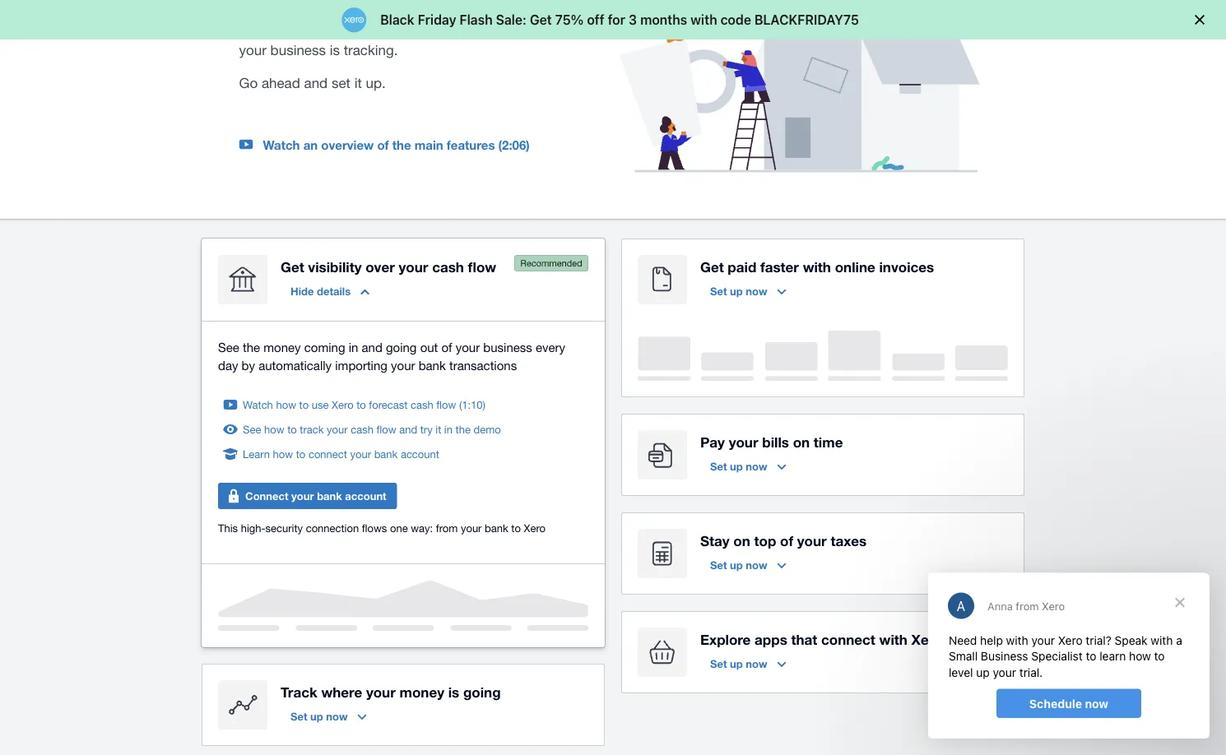 Task type: locate. For each thing, give the bounding box(es) containing it.
it right try
[[436, 423, 441, 436]]

set up now button for your
[[700, 454, 796, 480]]

set for explore
[[710, 658, 727, 671]]

flow left recommended icon
[[468, 259, 496, 275]]

and up "importing"
[[362, 340, 383, 354]]

cash right over
[[432, 259, 464, 275]]

1 horizontal spatial going
[[463, 684, 501, 701]]

1 vertical spatial connect
[[821, 631, 876, 648]]

cash up try
[[411, 398, 433, 411]]

2 horizontal spatial and
[[399, 423, 417, 436]]

0 horizontal spatial is
[[330, 42, 340, 58]]

watch inside watch how to use xero to forecast cash flow (1:10) link
[[243, 398, 273, 411]]

set
[[332, 75, 351, 91]]

set up now button
[[700, 278, 796, 305], [700, 454, 796, 480], [700, 552, 796, 579], [700, 651, 796, 677], [281, 704, 377, 730]]

2 horizontal spatial xero
[[912, 631, 943, 648]]

1 horizontal spatial an
[[405, 19, 420, 35]]

0 horizontal spatial xero
[[332, 398, 354, 411]]

on left top
[[734, 533, 750, 549]]

watch down ahead
[[263, 138, 300, 152]]

an right get at top
[[405, 19, 420, 35]]

set right invoices icon
[[710, 285, 727, 298]]

set up now button down the pay your bills on time at the bottom right of the page
[[700, 454, 796, 480]]

0 vertical spatial going
[[386, 340, 417, 354]]

get up hide
[[281, 259, 304, 275]]

2 vertical spatial flow
[[377, 423, 396, 436]]

out
[[420, 340, 438, 354]]

set for track
[[291, 710, 307, 723]]

1 vertical spatial going
[[463, 684, 501, 701]]

business down this
[[270, 42, 326, 58]]

set up now button for on
[[700, 552, 796, 579]]

your up learn how to connect your bank account
[[327, 423, 348, 436]]

set down 'explore'
[[710, 658, 727, 671]]

1 horizontal spatial see
[[243, 423, 261, 436]]

bank up 'connection'
[[317, 490, 342, 503]]

bank down 'out'
[[419, 358, 446, 373]]

up down track
[[310, 710, 323, 723]]

pay your bills on time
[[700, 434, 843, 450]]

in
[[349, 340, 358, 354], [444, 423, 453, 436]]

cash down watch how to use xero to forecast cash flow (1:10) link
[[351, 423, 374, 436]]

pay
[[700, 434, 725, 450]]

watch
[[263, 138, 300, 152], [243, 398, 273, 411]]

invoices
[[879, 259, 934, 275]]

now for your
[[746, 460, 768, 473]]

0 horizontal spatial get
[[281, 259, 304, 275]]

up
[[730, 285, 743, 298], [730, 460, 743, 473], [730, 559, 743, 572], [730, 658, 743, 671], [310, 710, 323, 723]]

to
[[365, 19, 377, 35], [299, 398, 309, 411], [357, 398, 366, 411], [287, 423, 297, 436], [296, 448, 306, 461], [511, 522, 521, 535]]

get
[[281, 259, 304, 275], [700, 259, 724, 275]]

up for on
[[730, 559, 743, 572]]

track where your money is going
[[281, 684, 501, 701]]

1 vertical spatial watch
[[243, 398, 273, 411]]

up for your
[[730, 460, 743, 473]]

the left main
[[392, 138, 411, 152]]

1 horizontal spatial connect
[[821, 631, 876, 648]]

bank inside see the money coming in and going out of your business every day by automatically importing your bank transactions
[[419, 358, 446, 373]]

1 vertical spatial cash
[[411, 398, 433, 411]]

business up transactions
[[483, 340, 532, 354]]

top
[[754, 533, 776, 549]]

and
[[304, 75, 328, 91], [362, 340, 383, 354], [399, 423, 417, 436]]

business
[[270, 42, 326, 58], [483, 340, 532, 354]]

it
[[354, 75, 362, 91], [436, 423, 441, 436]]

your
[[239, 42, 267, 58], [399, 259, 428, 275], [456, 340, 480, 354], [391, 358, 415, 373], [327, 423, 348, 436], [729, 434, 759, 450], [350, 448, 371, 461], [291, 490, 314, 503], [461, 522, 482, 535], [797, 533, 827, 549], [366, 684, 396, 701]]

0 horizontal spatial in
[[349, 340, 358, 354]]

1 vertical spatial in
[[444, 423, 453, 436]]

going
[[386, 340, 417, 354], [463, 684, 501, 701]]

1 vertical spatial is
[[448, 684, 459, 701]]

account down try
[[401, 448, 439, 461]]

connect
[[309, 448, 347, 461], [821, 631, 876, 648]]

money
[[264, 340, 301, 354], [400, 684, 444, 701]]

set up now down stay
[[710, 559, 768, 572]]

learn
[[243, 448, 270, 461]]

up down 'explore'
[[730, 658, 743, 671]]

use
[[239, 19, 264, 35]]

0 horizontal spatial see
[[218, 340, 239, 354]]

this
[[218, 522, 238, 535]]

0 horizontal spatial business
[[270, 42, 326, 58]]

this high-security connection flows one way: from your bank to xero
[[218, 522, 546, 535]]

1 horizontal spatial and
[[362, 340, 383, 354]]

0 vertical spatial on
[[793, 434, 810, 450]]

forecast
[[369, 398, 408, 411]]

your right 'connect'
[[291, 490, 314, 503]]

1 vertical spatial on
[[734, 533, 750, 549]]

day
[[218, 358, 238, 373]]

in right try
[[444, 423, 453, 436]]

0 vertical spatial the
[[392, 138, 411, 152]]

and left try
[[399, 423, 417, 436]]

it right set
[[354, 75, 362, 91]]

ahead
[[262, 75, 300, 91]]

set up now for where
[[291, 710, 348, 723]]

cartoon office workers image
[[619, 0, 1000, 173]]

stay on top of your taxes
[[700, 533, 867, 549]]

watch down by
[[243, 398, 273, 411]]

2 vertical spatial and
[[399, 423, 417, 436]]

watch how to use xero to forecast cash flow (1:10) link
[[243, 397, 486, 413]]

see
[[218, 340, 239, 354], [243, 423, 261, 436]]

overview down set
[[321, 138, 374, 152]]

get left 'paid'
[[700, 259, 724, 275]]

explore apps that connect with xero
[[700, 631, 943, 648]]

connect
[[245, 490, 288, 503]]

the up by
[[243, 340, 260, 354]]

1 vertical spatial an
[[303, 138, 318, 152]]

faster
[[761, 259, 799, 275]]

your right over
[[399, 259, 428, 275]]

0 horizontal spatial with
[[803, 259, 831, 275]]

set up now down 'pay'
[[710, 460, 768, 473]]

money up automatically
[[264, 340, 301, 354]]

1 horizontal spatial it
[[436, 423, 441, 436]]

invoices icon image
[[638, 255, 687, 305]]

1 vertical spatial see
[[243, 423, 261, 436]]

set down track
[[291, 710, 307, 723]]

use this dashboard to get an instant overview of how your business is tracking.
[[239, 19, 572, 58]]

1 horizontal spatial with
[[880, 631, 908, 648]]

2 horizontal spatial flow
[[468, 259, 496, 275]]

visibility
[[308, 259, 362, 275]]

now down the pay your bills on time at the bottom right of the page
[[746, 460, 768, 473]]

flows
[[362, 522, 387, 535]]

0 vertical spatial and
[[304, 75, 328, 91]]

set for stay
[[710, 559, 727, 572]]

see inside see the money coming in and going out of your business every day by automatically importing your bank transactions
[[218, 340, 239, 354]]

1 vertical spatial xero
[[524, 522, 546, 535]]

0 horizontal spatial account
[[345, 490, 387, 503]]

going inside see the money coming in and going out of your business every day by automatically importing your bank transactions
[[386, 340, 417, 354]]

flow left (1:10)
[[436, 398, 456, 411]]

of inside see the money coming in and going out of your business every day by automatically importing your bank transactions
[[442, 340, 452, 354]]

overview
[[470, 19, 525, 35], [321, 138, 374, 152]]

invoices preview bar graph image
[[638, 331, 1008, 381]]

1 horizontal spatial overview
[[470, 19, 525, 35]]

0 horizontal spatial money
[[264, 340, 301, 354]]

an
[[405, 19, 420, 35], [303, 138, 318, 152]]

0 vertical spatial it
[[354, 75, 362, 91]]

up.
[[366, 75, 386, 91]]

up down stay on top of your taxes
[[730, 559, 743, 572]]

2 get from the left
[[700, 259, 724, 275]]

1 vertical spatial money
[[400, 684, 444, 701]]

0 vertical spatial watch
[[263, 138, 300, 152]]

0 horizontal spatial an
[[303, 138, 318, 152]]

0 vertical spatial money
[[264, 340, 301, 354]]

now down apps
[[746, 658, 768, 671]]

in up "importing"
[[349, 340, 358, 354]]

and left set
[[304, 75, 328, 91]]

bank inside button
[[317, 490, 342, 503]]

2 vertical spatial the
[[456, 423, 471, 436]]

now down top
[[746, 559, 768, 572]]

up for paid
[[730, 285, 743, 298]]

now for apps
[[746, 658, 768, 671]]

set up now button down 'explore'
[[700, 651, 796, 677]]

time
[[814, 434, 843, 450]]

how inside "link"
[[264, 423, 284, 436]]

1 horizontal spatial get
[[700, 259, 724, 275]]

set up now
[[710, 285, 768, 298], [710, 460, 768, 473], [710, 559, 768, 572], [710, 658, 768, 671], [291, 710, 348, 723]]

2 horizontal spatial the
[[456, 423, 471, 436]]

0 vertical spatial overview
[[470, 19, 525, 35]]

that
[[791, 631, 818, 648]]

dashboard
[[294, 19, 361, 35]]

money right where at the left of the page
[[400, 684, 444, 701]]

0 horizontal spatial flow
[[377, 423, 396, 436]]

importing
[[335, 358, 388, 373]]

money inside see the money coming in and going out of your business every day by automatically importing your bank transactions
[[264, 340, 301, 354]]

set for pay
[[710, 460, 727, 473]]

the left demo
[[456, 423, 471, 436]]

2 vertical spatial xero
[[912, 631, 943, 648]]

up for apps
[[730, 658, 743, 671]]

1 vertical spatial business
[[483, 340, 532, 354]]

2 vertical spatial cash
[[351, 423, 374, 436]]

bank
[[419, 358, 446, 373], [374, 448, 398, 461], [317, 490, 342, 503], [485, 522, 508, 535]]

see up 'day'
[[218, 340, 239, 354]]

1 horizontal spatial account
[[401, 448, 439, 461]]

0 horizontal spatial the
[[243, 340, 260, 354]]

connect your bank account button
[[218, 483, 397, 510]]

set up now button down 'paid'
[[700, 278, 796, 305]]

dialog
[[0, 0, 1226, 40], [928, 573, 1210, 739]]

cash
[[432, 259, 464, 275], [411, 398, 433, 411], [351, 423, 374, 436]]

with
[[803, 259, 831, 275], [880, 631, 908, 648]]

an down go ahead and set it up.
[[303, 138, 318, 152]]

set up now down 'explore'
[[710, 658, 768, 671]]

account up flows
[[345, 490, 387, 503]]

banking preview line graph image
[[218, 581, 589, 631]]

an inside use this dashboard to get an instant overview of how your business is tracking.
[[405, 19, 420, 35]]

0 horizontal spatial overview
[[321, 138, 374, 152]]

set up now down 'paid'
[[710, 285, 768, 298]]

how
[[545, 19, 572, 35], [276, 398, 296, 411], [264, 423, 284, 436], [273, 448, 293, 461]]

set down stay
[[710, 559, 727, 572]]

hide
[[291, 285, 314, 298]]

online
[[835, 259, 876, 275]]

the
[[392, 138, 411, 152], [243, 340, 260, 354], [456, 423, 471, 436]]

connect for your
[[309, 448, 347, 461]]

now for on
[[746, 559, 768, 572]]

0 vertical spatial business
[[270, 42, 326, 58]]

0 vertical spatial with
[[803, 259, 831, 275]]

to left track
[[287, 423, 297, 436]]

way:
[[411, 522, 433, 535]]

set up now button down top
[[700, 552, 796, 579]]

your down use
[[239, 42, 267, 58]]

0 vertical spatial see
[[218, 340, 239, 354]]

business inside see the money coming in and going out of your business every day by automatically importing your bank transactions
[[483, 340, 532, 354]]

tracking.
[[344, 42, 398, 58]]

connect down track
[[309, 448, 347, 461]]

connect right that
[[821, 631, 876, 648]]

account inside the connect your bank account button
[[345, 490, 387, 503]]

account
[[401, 448, 439, 461], [345, 490, 387, 503]]

1 horizontal spatial on
[[793, 434, 810, 450]]

now
[[746, 285, 768, 298], [746, 460, 768, 473], [746, 559, 768, 572], [746, 658, 768, 671], [326, 710, 348, 723]]

1 vertical spatial it
[[436, 423, 441, 436]]

set down 'pay'
[[710, 460, 727, 473]]

flow down forecast
[[377, 423, 396, 436]]

set up now down track
[[291, 710, 348, 723]]

demo
[[474, 423, 501, 436]]

0 horizontal spatial going
[[386, 340, 417, 354]]

get visibility over your cash flow
[[281, 259, 496, 275]]

in inside "link"
[[444, 423, 453, 436]]

0 horizontal spatial connect
[[309, 448, 347, 461]]

of
[[529, 19, 542, 35], [377, 138, 389, 152], [442, 340, 452, 354], [780, 533, 794, 549]]

hide details button
[[281, 278, 380, 305]]

1 horizontal spatial xero
[[524, 522, 546, 535]]

1 get from the left
[[281, 259, 304, 275]]

bank down see how to track your cash flow and try it in the demo "link"
[[374, 448, 398, 461]]

1 vertical spatial flow
[[436, 398, 456, 411]]

1 vertical spatial overview
[[321, 138, 374, 152]]

0 vertical spatial an
[[405, 19, 420, 35]]

your inside "link"
[[327, 423, 348, 436]]

account inside the learn how to connect your bank account link
[[401, 448, 439, 461]]

on right bills
[[793, 434, 810, 450]]

now down where at the left of the page
[[326, 710, 348, 723]]

track
[[281, 684, 317, 701]]

see up learn
[[243, 423, 261, 436]]

1 vertical spatial the
[[243, 340, 260, 354]]

up for where
[[310, 710, 323, 723]]

0 vertical spatial connect
[[309, 448, 347, 461]]

0 vertical spatial account
[[401, 448, 439, 461]]

connect inside the learn how to connect your bank account link
[[309, 448, 347, 461]]

1 horizontal spatial money
[[400, 684, 444, 701]]

this
[[268, 19, 290, 35]]

see inside see how to track your cash flow and try it in the demo "link"
[[243, 423, 261, 436]]

now down 'paid'
[[746, 285, 768, 298]]

to left get at top
[[365, 19, 377, 35]]

is
[[330, 42, 340, 58], [448, 684, 459, 701]]

on
[[793, 434, 810, 450], [734, 533, 750, 549]]

hide details
[[291, 285, 351, 298]]

1 vertical spatial account
[[345, 490, 387, 503]]

overview right instant
[[470, 19, 525, 35]]

your right where at the left of the page
[[366, 684, 396, 701]]

0 vertical spatial is
[[330, 42, 340, 58]]

and inside "link"
[[399, 423, 417, 436]]

set up now button down where at the left of the page
[[281, 704, 377, 730]]

of inside use this dashboard to get an instant overview of how your business is tracking.
[[529, 19, 542, 35]]

up down the pay your bills on time at the bottom right of the page
[[730, 460, 743, 473]]

1 horizontal spatial the
[[392, 138, 411, 152]]

0 vertical spatial in
[[349, 340, 358, 354]]

your up transactions
[[456, 340, 480, 354]]

set
[[710, 285, 727, 298], [710, 460, 727, 473], [710, 559, 727, 572], [710, 658, 727, 671], [291, 710, 307, 723]]

overview inside use this dashboard to get an instant overview of how your business is tracking.
[[470, 19, 525, 35]]

now for where
[[326, 710, 348, 723]]

1 horizontal spatial in
[[444, 423, 453, 436]]

1 vertical spatial and
[[362, 340, 383, 354]]

to right from
[[511, 522, 521, 535]]

(2:06)
[[498, 138, 530, 152]]

flow
[[468, 259, 496, 275], [436, 398, 456, 411], [377, 423, 396, 436]]

xero
[[332, 398, 354, 411], [524, 522, 546, 535], [912, 631, 943, 648]]

apps
[[755, 631, 788, 648]]

set up now for your
[[710, 460, 768, 473]]

to inside "link"
[[287, 423, 297, 436]]

up down 'paid'
[[730, 285, 743, 298]]

set up now button for where
[[281, 704, 377, 730]]

set up now for apps
[[710, 658, 768, 671]]

1 horizontal spatial business
[[483, 340, 532, 354]]



Task type: describe. For each thing, give the bounding box(es) containing it.
your inside button
[[291, 490, 314, 503]]

try
[[420, 423, 433, 436]]

flow inside "link"
[[377, 423, 396, 436]]

1 horizontal spatial is
[[448, 684, 459, 701]]

bills icon image
[[638, 431, 687, 480]]

0 vertical spatial dialog
[[0, 0, 1226, 40]]

bank right from
[[485, 522, 508, 535]]

see how to track your cash flow and try it in the demo
[[243, 423, 501, 436]]

to down track
[[296, 448, 306, 461]]

watch an overview of the main features (2:06) button
[[263, 138, 530, 152]]

1 vertical spatial dialog
[[928, 573, 1210, 739]]

and inside see the money coming in and going out of your business every day by automatically importing your bank transactions
[[362, 340, 383, 354]]

security
[[265, 522, 303, 535]]

0 horizontal spatial and
[[304, 75, 328, 91]]

see how to track your cash flow and try it in the demo link
[[243, 422, 501, 438]]

your inside use this dashboard to get an instant overview of how your business is tracking.
[[239, 42, 267, 58]]

set up now button for paid
[[700, 278, 796, 305]]

in inside see the money coming in and going out of your business every day by automatically importing your bank transactions
[[349, 340, 358, 354]]

see for see the money coming in and going out of your business every day by automatically importing your bank transactions
[[218, 340, 239, 354]]

get for get paid faster with online invoices
[[700, 259, 724, 275]]

1 vertical spatial with
[[880, 631, 908, 648]]

use
[[312, 398, 329, 411]]

watch how to use xero to forecast cash flow (1:10)
[[243, 398, 486, 411]]

every
[[536, 340, 566, 354]]

your down see how to track your cash flow and try it in the demo "link"
[[350, 448, 371, 461]]

explore
[[700, 631, 751, 648]]

the inside see the money coming in and going out of your business every day by automatically importing your bank transactions
[[243, 340, 260, 354]]

to up see how to track your cash flow and try it in the demo
[[357, 398, 366, 411]]

transactions
[[449, 358, 517, 373]]

stay
[[700, 533, 730, 549]]

track
[[300, 423, 324, 436]]

features
[[447, 138, 495, 152]]

learn how to connect your bank account link
[[243, 446, 439, 463]]

business inside use this dashboard to get an instant overview of how your business is tracking.
[[270, 42, 326, 58]]

paid
[[728, 259, 757, 275]]

watch for watch how to use xero to forecast cash flow (1:10)
[[243, 398, 273, 411]]

get for get visibility over your cash flow
[[281, 259, 304, 275]]

set up now for on
[[710, 559, 768, 572]]

over
[[366, 259, 395, 275]]

get paid faster with online invoices
[[700, 259, 934, 275]]

your right 'pay'
[[729, 434, 759, 450]]

1 horizontal spatial flow
[[436, 398, 456, 411]]

0 vertical spatial cash
[[432, 259, 464, 275]]

main
[[415, 138, 443, 152]]

connect for with
[[821, 631, 876, 648]]

0 vertical spatial flow
[[468, 259, 496, 275]]

your left taxes
[[797, 533, 827, 549]]

automatically
[[259, 358, 332, 373]]

bills
[[762, 434, 789, 450]]

to left use
[[299, 398, 309, 411]]

learn how to connect your bank account
[[243, 448, 439, 461]]

now for paid
[[746, 285, 768, 298]]

recommended icon image
[[514, 255, 589, 272]]

high-
[[241, 522, 265, 535]]

how for see how to track your cash flow and try it in the demo
[[264, 423, 284, 436]]

get
[[381, 19, 401, 35]]

watch an overview of the main features (2:06)
[[263, 138, 530, 152]]

0 vertical spatial xero
[[332, 398, 354, 411]]

how for watch how to use xero to forecast cash flow (1:10)
[[276, 398, 296, 411]]

set up now button for apps
[[700, 651, 796, 677]]

how for learn how to connect your bank account
[[273, 448, 293, 461]]

banking icon image
[[218, 255, 268, 305]]

connect your bank account
[[245, 490, 387, 503]]

go
[[239, 75, 258, 91]]

it inside "link"
[[436, 423, 441, 436]]

instant
[[424, 19, 466, 35]]

track money icon image
[[218, 681, 268, 730]]

add-ons icon image
[[638, 628, 687, 677]]

taxes icon image
[[638, 529, 687, 579]]

set for get
[[710, 285, 727, 298]]

0 horizontal spatial it
[[354, 75, 362, 91]]

by
[[242, 358, 255, 373]]

see the money coming in and going out of your business every day by automatically importing your bank transactions
[[218, 340, 566, 373]]

your right from
[[461, 522, 482, 535]]

watch for watch an overview of the main features (2:06)
[[263, 138, 300, 152]]

set up now for paid
[[710, 285, 768, 298]]

the inside "link"
[[456, 423, 471, 436]]

from
[[436, 522, 458, 535]]

one
[[390, 522, 408, 535]]

connection
[[306, 522, 359, 535]]

see for see how to track your cash flow and try it in the demo
[[243, 423, 261, 436]]

go ahead and set it up.
[[239, 75, 386, 91]]

to inside use this dashboard to get an instant overview of how your business is tracking.
[[365, 19, 377, 35]]

your right "importing"
[[391, 358, 415, 373]]

cash inside "link"
[[351, 423, 374, 436]]

taxes
[[831, 533, 867, 549]]

where
[[321, 684, 362, 701]]

how inside use this dashboard to get an instant overview of how your business is tracking.
[[545, 19, 572, 35]]

details
[[317, 285, 351, 298]]

0 horizontal spatial on
[[734, 533, 750, 549]]

coming
[[304, 340, 345, 354]]

is inside use this dashboard to get an instant overview of how your business is tracking.
[[330, 42, 340, 58]]

(1:10)
[[459, 398, 486, 411]]



Task type: vqa. For each thing, say whether or not it's contained in the screenshot.
(2:06)
yes



